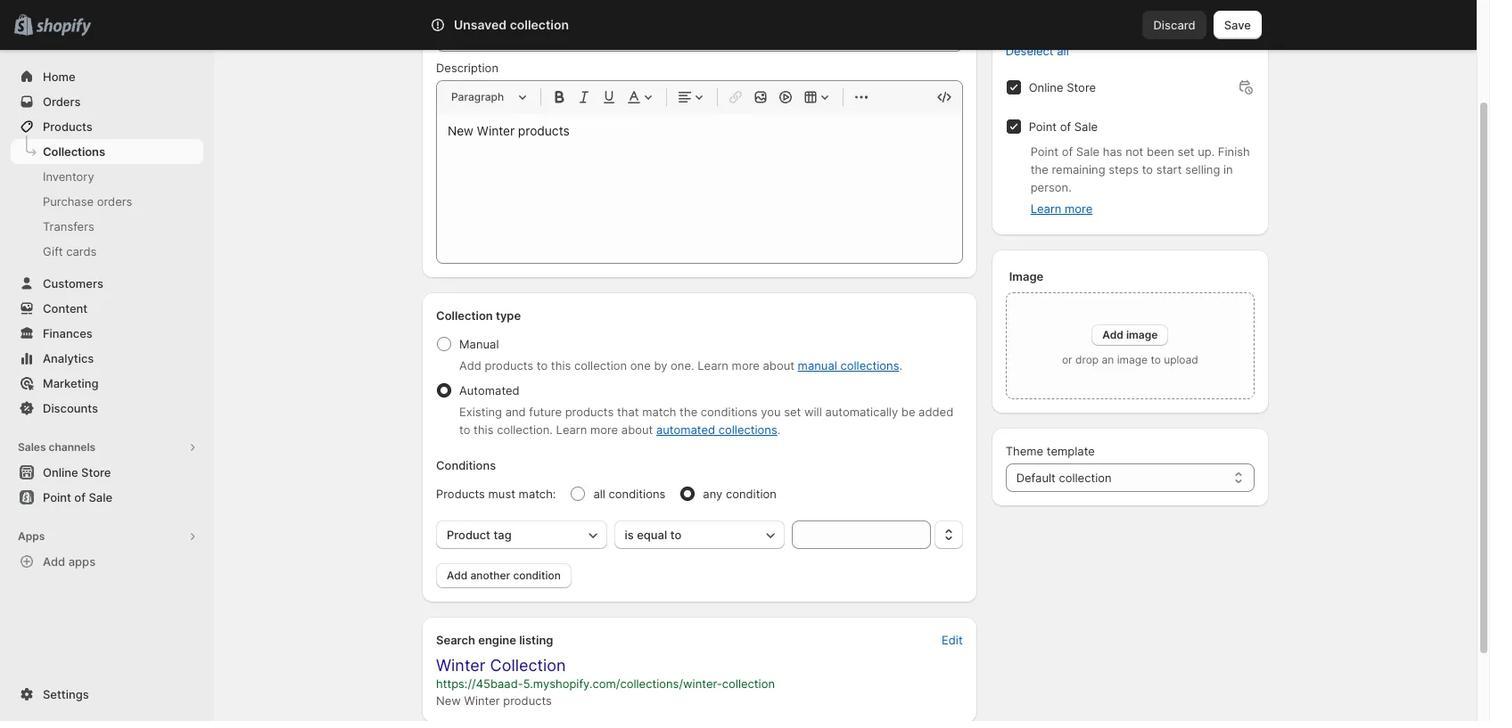 Task type: describe. For each thing, give the bounding box(es) containing it.
discounts link
[[11, 396, 203, 421]]

automatically
[[826, 405, 899, 419]]

more for the
[[1065, 202, 1093, 216]]

remaining
[[1052, 162, 1106, 177]]

cards
[[66, 244, 97, 259]]

1 vertical spatial winter
[[464, 694, 500, 708]]

automated collections link
[[657, 423, 778, 437]]

you
[[761, 405, 781, 419]]

of inside point of sale has not been set up. finish the remaining steps to start selling in person. learn more
[[1062, 145, 1074, 159]]

add another condition
[[447, 569, 561, 583]]

included
[[1046, 21, 1093, 36]]

that
[[617, 405, 639, 419]]

the inside existing and future products that match the conditions you set will automatically be added to this collection. learn more about
[[680, 405, 698, 419]]

1 horizontal spatial about
[[763, 359, 795, 373]]

content link
[[11, 296, 203, 321]]

must
[[489, 487, 516, 501]]

5.myshopify.com/collections/winter-
[[524, 677, 723, 691]]

0 vertical spatial collection
[[436, 309, 493, 323]]

0 vertical spatial online
[[1029, 80, 1064, 95]]

future
[[529, 405, 562, 419]]

1 vertical spatial image
[[1118, 353, 1148, 367]]

about inside existing and future products that match the conditions you set will automatically be added to this collection. learn more about
[[622, 423, 653, 437]]

and
[[506, 405, 526, 419]]

online store button
[[0, 460, 214, 485]]

edit
[[942, 633, 963, 648]]

will
[[805, 405, 822, 419]]

products inside winter collection https://45baad-5.myshopify.com/collections/winter-collection new winter products
[[504, 694, 552, 708]]

online store link
[[11, 460, 203, 485]]

products must match:
[[436, 487, 556, 501]]

discounts
[[43, 402, 98, 416]]

add for add image
[[1103, 328, 1124, 342]]

another
[[471, 569, 511, 583]]

an
[[1102, 353, 1115, 367]]

sales
[[1119, 21, 1147, 36]]

apps button
[[11, 525, 203, 550]]

purchase orders
[[43, 195, 132, 209]]

to inside is equal to dropdown button
[[671, 528, 682, 542]]

home
[[43, 70, 75, 84]]

finances
[[43, 327, 93, 341]]

analytics link
[[11, 346, 203, 371]]

manual
[[798, 359, 838, 373]]

orders link
[[11, 89, 203, 114]]

manual
[[460, 337, 499, 352]]

point of sale link
[[11, 485, 203, 510]]

conditions
[[436, 459, 496, 473]]

products for products must match:
[[436, 487, 485, 501]]

all conditions
[[594, 487, 666, 501]]

collection.
[[497, 423, 553, 437]]

one
[[631, 359, 651, 373]]

automated
[[657, 423, 716, 437]]

conditions inside existing and future products that match the conditions you set will automatically be added to this collection. learn more about
[[701, 405, 758, 419]]

discard
[[1154, 18, 1196, 32]]

has
[[1103, 145, 1123, 159]]

collections link
[[11, 139, 203, 164]]

point inside button
[[43, 491, 71, 505]]

point of sale inside button
[[43, 491, 112, 505]]

steps
[[1109, 162, 1139, 177]]

title
[[436, 4, 460, 18]]

all inside "deselect all" button
[[1058, 44, 1070, 58]]

be inside existing and future products that match the conditions you set will automatically be added to this collection. learn more about
[[902, 405, 916, 419]]

to left upload in the right of the page
[[1151, 353, 1162, 367]]

learn for set
[[556, 423, 587, 437]]

2
[[1109, 21, 1116, 36]]

theme
[[1006, 444, 1044, 459]]

upload
[[1165, 353, 1199, 367]]

learn more link
[[1031, 202, 1093, 216]]

gift
[[43, 244, 63, 259]]

add apps button
[[11, 550, 203, 575]]

more for set
[[591, 423, 618, 437]]

1 vertical spatial all
[[594, 487, 606, 501]]

product tag
[[447, 528, 512, 542]]

listing
[[519, 633, 554, 648]]

channels inside sales channels button
[[49, 441, 96, 454]]

customers link
[[11, 271, 203, 296]]

marketing
[[43, 377, 99, 391]]

tag
[[494, 528, 512, 542]]

paragraph button
[[444, 87, 534, 108]]

0 vertical spatial .
[[900, 359, 903, 373]]

https://45baad-
[[436, 677, 524, 691]]

equal
[[637, 528, 668, 542]]

online store inside online store button
[[43, 466, 111, 480]]

product
[[447, 528, 491, 542]]

default collection
[[1017, 471, 1112, 485]]

edit button
[[932, 628, 974, 653]]

default
[[1017, 471, 1056, 485]]

collection inside winter collection https://45baad-5.myshopify.com/collections/winter-collection new winter products
[[490, 657, 566, 675]]

save button
[[1214, 11, 1263, 39]]

online inside button
[[43, 466, 78, 480]]

set inside existing and future products that match the conditions you set will automatically be added to this collection. learn more about
[[784, 405, 802, 419]]

1 horizontal spatial this
[[551, 359, 571, 373]]

or
[[1063, 353, 1073, 367]]

0 vertical spatial of
[[1061, 120, 1072, 134]]

template
[[1047, 444, 1096, 459]]

inventory
[[43, 170, 94, 184]]

set inside point of sale has not been set up. finish the remaining steps to start selling in person. learn more
[[1178, 145, 1195, 159]]

1 vertical spatial more
[[732, 359, 760, 373]]

sale inside point of sale has not been set up. finish the remaining steps to start selling in person. learn more
[[1077, 145, 1100, 159]]

person.
[[1031, 180, 1072, 195]]

automated collections .
[[657, 423, 781, 437]]

customers
[[43, 277, 103, 291]]

been
[[1147, 145, 1175, 159]]

the inside point of sale has not been set up. finish the remaining steps to start selling in person. learn more
[[1031, 162, 1049, 177]]

point of sale has not been set up. finish the remaining steps to start selling in person. learn more
[[1031, 145, 1251, 216]]

discard button
[[1143, 11, 1207, 39]]

Title text field
[[436, 23, 963, 52]]

paragraph
[[451, 90, 504, 104]]



Task type: vqa. For each thing, say whether or not it's contained in the screenshot.
Store
yes



Task type: locate. For each thing, give the bounding box(es) containing it.
products inside existing and future products that match the conditions you set will automatically be added to this collection. learn more about
[[565, 405, 614, 419]]

home link
[[11, 64, 203, 89]]

0 vertical spatial image
[[1127, 328, 1158, 342]]

conditions up is
[[609, 487, 666, 501]]

0 horizontal spatial more
[[591, 423, 618, 437]]

to inside point of sale has not been set up. finish the remaining steps to start selling in person. learn more
[[1143, 162, 1154, 177]]

0 vertical spatial point
[[1029, 120, 1057, 134]]

be right will
[[1029, 21, 1043, 36]]

1 vertical spatial sale
[[1077, 145, 1100, 159]]

unsaved collection
[[454, 17, 569, 32]]

1 horizontal spatial all
[[1058, 44, 1070, 58]]

shopify image
[[36, 18, 91, 36]]

add
[[1103, 328, 1124, 342], [460, 359, 482, 373], [43, 555, 65, 569], [447, 569, 468, 583]]

2 vertical spatial of
[[74, 491, 86, 505]]

1 vertical spatial products
[[565, 405, 614, 419]]

type
[[496, 309, 521, 323]]

transfers link
[[11, 214, 203, 239]]

products down orders
[[43, 120, 93, 134]]

1 horizontal spatial learn
[[698, 359, 729, 373]]

0 vertical spatial more
[[1065, 202, 1093, 216]]

content
[[43, 302, 88, 316]]

search for search
[[509, 18, 548, 32]]

1 vertical spatial .
[[778, 423, 781, 437]]

image
[[1127, 328, 1158, 342], [1118, 353, 1148, 367]]

marketing link
[[11, 371, 203, 396]]

start
[[1157, 162, 1183, 177]]

search right 'unsaved'
[[509, 18, 548, 32]]

2 horizontal spatial more
[[1065, 202, 1093, 216]]

store down deselect all
[[1067, 80, 1097, 95]]

1 horizontal spatial conditions
[[701, 405, 758, 419]]

image
[[1010, 269, 1044, 284]]

1 horizontal spatial condition
[[726, 487, 777, 501]]

more right one.
[[732, 359, 760, 373]]

0 vertical spatial products
[[485, 359, 534, 373]]

set left will
[[784, 405, 802, 419]]

0 vertical spatial online store
[[1029, 80, 1097, 95]]

winter up https://45baad-
[[436, 657, 486, 675]]

products down https://45baad-
[[504, 694, 552, 708]]

1 vertical spatial online store
[[43, 466, 111, 480]]

add left another
[[447, 569, 468, 583]]

0 vertical spatial conditions
[[701, 405, 758, 419]]

1 horizontal spatial products
[[436, 487, 485, 501]]

this
[[551, 359, 571, 373], [474, 423, 494, 437]]

add products to this collection one by one. learn more about manual collections .
[[460, 359, 903, 373]]

point up the 'remaining'
[[1029, 120, 1057, 134]]

0 vertical spatial the
[[1031, 162, 1049, 177]]

settings link
[[11, 683, 203, 708]]

online down deselect all
[[1029, 80, 1064, 95]]

add down manual
[[460, 359, 482, 373]]

0 horizontal spatial in
[[1096, 21, 1105, 36]]

0 horizontal spatial set
[[784, 405, 802, 419]]

0 horizontal spatial learn
[[556, 423, 587, 437]]

1 horizontal spatial more
[[732, 359, 760, 373]]

learn inside existing and future products that match the conditions you set will automatically be added to this collection. learn more about
[[556, 423, 587, 437]]

0 vertical spatial collections
[[841, 359, 900, 373]]

sale
[[1075, 120, 1098, 134], [1077, 145, 1100, 159], [89, 491, 112, 505]]

1 vertical spatial about
[[622, 423, 653, 437]]

0 vertical spatial condition
[[726, 487, 777, 501]]

channels down discounts
[[49, 441, 96, 454]]

transfers
[[43, 219, 94, 234]]

2 vertical spatial more
[[591, 423, 618, 437]]

0 horizontal spatial about
[[622, 423, 653, 437]]

point up person.
[[1031, 145, 1059, 159]]

online store down deselect all
[[1029, 80, 1097, 95]]

1 vertical spatial channels
[[49, 441, 96, 454]]

not
[[1126, 145, 1144, 159]]

to down existing on the left of the page
[[460, 423, 471, 437]]

orders
[[43, 95, 81, 109]]

finish
[[1219, 145, 1251, 159]]

product tag button
[[436, 521, 607, 550]]

0 vertical spatial set
[[1178, 145, 1195, 159]]

match
[[643, 405, 677, 419]]

add for add another condition
[[447, 569, 468, 583]]

1 vertical spatial point of sale
[[43, 491, 112, 505]]

add image
[[1103, 328, 1158, 342]]

0 horizontal spatial the
[[680, 405, 698, 419]]

more
[[1065, 202, 1093, 216], [732, 359, 760, 373], [591, 423, 618, 437]]

products for products
[[43, 120, 93, 134]]

.
[[900, 359, 903, 373], [778, 423, 781, 437]]

condition
[[726, 487, 777, 501], [513, 569, 561, 583]]

None text field
[[792, 521, 931, 550]]

1 vertical spatial point
[[1031, 145, 1059, 159]]

to left start
[[1143, 162, 1154, 177]]

this down existing on the left of the page
[[474, 423, 494, 437]]

deselect all
[[1006, 44, 1070, 58]]

will be included in 2 sales channels
[[1006, 21, 1199, 36]]

of inside button
[[74, 491, 86, 505]]

1 vertical spatial conditions
[[609, 487, 666, 501]]

0 horizontal spatial channels
[[49, 441, 96, 454]]

2 vertical spatial sale
[[89, 491, 112, 505]]

purchase
[[43, 195, 94, 209]]

collections up automatically
[[841, 359, 900, 373]]

deselect all button
[[995, 38, 1080, 63]]

conditions up automated collections .
[[701, 405, 758, 419]]

2 vertical spatial learn
[[556, 423, 587, 437]]

store
[[1067, 80, 1097, 95], [81, 466, 111, 480]]

conditions
[[701, 405, 758, 419], [609, 487, 666, 501]]

0 horizontal spatial online
[[43, 466, 78, 480]]

be left the added
[[902, 405, 916, 419]]

more inside existing and future products that match the conditions you set will automatically be added to this collection. learn more about
[[591, 423, 618, 437]]

products down conditions
[[436, 487, 485, 501]]

gift cards
[[43, 244, 97, 259]]

collection type
[[436, 309, 521, 323]]

. down you
[[778, 423, 781, 437]]

add another condition button
[[436, 564, 572, 589]]

0 vertical spatial winter
[[436, 657, 486, 675]]

point inside point of sale has not been set up. finish the remaining steps to start selling in person. learn more
[[1031, 145, 1059, 159]]

add inside the add another condition button
[[447, 569, 468, 583]]

to
[[1143, 162, 1154, 177], [1151, 353, 1162, 367], [537, 359, 548, 373], [460, 423, 471, 437], [671, 528, 682, 542]]

1 vertical spatial be
[[902, 405, 916, 419]]

products up automated
[[485, 359, 534, 373]]

0 vertical spatial in
[[1096, 21, 1105, 36]]

0 vertical spatial learn
[[1031, 202, 1062, 216]]

1 vertical spatial search
[[436, 633, 476, 648]]

collection inside winter collection https://45baad-5.myshopify.com/collections/winter-collection new winter products
[[723, 677, 775, 691]]

1 vertical spatial collection
[[490, 657, 566, 675]]

1 horizontal spatial online store
[[1029, 80, 1097, 95]]

add for add apps
[[43, 555, 65, 569]]

point up apps
[[43, 491, 71, 505]]

0 horizontal spatial condition
[[513, 569, 561, 583]]

about left manual
[[763, 359, 795, 373]]

0 vertical spatial sale
[[1075, 120, 1098, 134]]

existing
[[460, 405, 502, 419]]

1 vertical spatial set
[[784, 405, 802, 419]]

one.
[[671, 359, 695, 373]]

more down person.
[[1065, 202, 1093, 216]]

1 horizontal spatial online
[[1029, 80, 1064, 95]]

point of sale up the 'remaining'
[[1029, 120, 1098, 134]]

1 horizontal spatial channels
[[1150, 21, 1199, 36]]

0 vertical spatial point of sale
[[1029, 120, 1098, 134]]

1 vertical spatial in
[[1224, 162, 1234, 177]]

0 vertical spatial be
[[1029, 21, 1043, 36]]

0 vertical spatial this
[[551, 359, 571, 373]]

condition right any
[[726, 487, 777, 501]]

inventory link
[[11, 164, 203, 189]]

be
[[1029, 21, 1043, 36], [902, 405, 916, 419]]

0 vertical spatial products
[[43, 120, 93, 134]]

gift cards link
[[11, 239, 203, 264]]

0 horizontal spatial online store
[[43, 466, 111, 480]]

sale inside point of sale link
[[89, 491, 112, 505]]

add left apps
[[43, 555, 65, 569]]

1 horizontal spatial store
[[1067, 80, 1097, 95]]

up.
[[1198, 145, 1215, 159]]

learn right one.
[[698, 359, 729, 373]]

add apps
[[43, 555, 96, 569]]

store inside button
[[81, 466, 111, 480]]

0 vertical spatial about
[[763, 359, 795, 373]]

winter down https://45baad-
[[464, 694, 500, 708]]

any condition
[[703, 487, 777, 501]]

apps
[[18, 530, 45, 543]]

more down that on the bottom left of page
[[591, 423, 618, 437]]

collection up manual
[[436, 309, 493, 323]]

collections down you
[[719, 423, 778, 437]]

set left up.
[[1178, 145, 1195, 159]]

1 horizontal spatial search
[[509, 18, 548, 32]]

products
[[43, 120, 93, 134], [436, 487, 485, 501]]

to inside existing and future products that match the conditions you set will automatically be added to this collection. learn more about
[[460, 423, 471, 437]]

in down the finish
[[1224, 162, 1234, 177]]

online store down 'sales channels'
[[43, 466, 111, 480]]

0 horizontal spatial conditions
[[609, 487, 666, 501]]

0 horizontal spatial all
[[594, 487, 606, 501]]

search left engine
[[436, 633, 476, 648]]

1 horizontal spatial be
[[1029, 21, 1043, 36]]

to right equal
[[671, 528, 682, 542]]

search button
[[480, 11, 998, 39]]

. right manual
[[900, 359, 903, 373]]

by
[[654, 359, 668, 373]]

1 vertical spatial the
[[680, 405, 698, 419]]

collection down listing on the bottom left of the page
[[490, 657, 566, 675]]

0 horizontal spatial store
[[81, 466, 111, 480]]

1 vertical spatial products
[[436, 487, 485, 501]]

image right an
[[1118, 353, 1148, 367]]

1 horizontal spatial the
[[1031, 162, 1049, 177]]

2 horizontal spatial learn
[[1031, 202, 1062, 216]]

0 vertical spatial search
[[509, 18, 548, 32]]

0 horizontal spatial point of sale
[[43, 491, 112, 505]]

add for add products to this collection one by one. learn more about manual collections .
[[460, 359, 482, 373]]

1 vertical spatial learn
[[698, 359, 729, 373]]

deselect
[[1006, 44, 1054, 58]]

or drop an image to upload
[[1063, 353, 1199, 367]]

0 horizontal spatial collections
[[719, 423, 778, 437]]

image up 'or drop an image to upload'
[[1127, 328, 1158, 342]]

the up person.
[[1031, 162, 1049, 177]]

in left 2
[[1096, 21, 1105, 36]]

all down "included"
[[1058, 44, 1070, 58]]

0 vertical spatial channels
[[1150, 21, 1199, 36]]

all right match:
[[594, 487, 606, 501]]

theme template
[[1006, 444, 1096, 459]]

more inside point of sale has not been set up. finish the remaining steps to start selling in person. learn more
[[1065, 202, 1093, 216]]

online
[[1029, 80, 1064, 95], [43, 466, 78, 480]]

new
[[436, 694, 461, 708]]

0 horizontal spatial products
[[43, 120, 93, 134]]

2 vertical spatial point
[[43, 491, 71, 505]]

learn for the
[[1031, 202, 1062, 216]]

1 horizontal spatial .
[[900, 359, 903, 373]]

2 vertical spatial products
[[504, 694, 552, 708]]

0 vertical spatial store
[[1067, 80, 1097, 95]]

point
[[1029, 120, 1057, 134], [1031, 145, 1059, 159], [43, 491, 71, 505]]

in inside point of sale has not been set up. finish the remaining steps to start selling in person. learn more
[[1224, 162, 1234, 177]]

is equal to button
[[614, 521, 785, 550]]

1 vertical spatial store
[[81, 466, 111, 480]]

search inside button
[[509, 18, 548, 32]]

products left that on the bottom left of page
[[565, 405, 614, 419]]

0 horizontal spatial be
[[902, 405, 916, 419]]

condition down product tag dropdown button
[[513, 569, 561, 583]]

sales channels button
[[11, 435, 203, 460]]

save
[[1225, 18, 1252, 32]]

manual collections link
[[798, 359, 900, 373]]

0 vertical spatial all
[[1058, 44, 1070, 58]]

1 vertical spatial this
[[474, 423, 494, 437]]

online down 'sales channels'
[[43, 466, 78, 480]]

this inside existing and future products that match the conditions you set will automatically be added to this collection. learn more about
[[474, 423, 494, 437]]

to up future
[[537, 359, 548, 373]]

0 horizontal spatial .
[[778, 423, 781, 437]]

store down sales channels button
[[81, 466, 111, 480]]

1 horizontal spatial in
[[1224, 162, 1234, 177]]

1 vertical spatial condition
[[513, 569, 561, 583]]

1 vertical spatial collections
[[719, 423, 778, 437]]

add inside add apps button
[[43, 555, 65, 569]]

channels
[[1150, 21, 1199, 36], [49, 441, 96, 454]]

the up automated
[[680, 405, 698, 419]]

this up future
[[551, 359, 571, 373]]

1 horizontal spatial point of sale
[[1029, 120, 1098, 134]]

condition inside button
[[513, 569, 561, 583]]

1 vertical spatial of
[[1062, 145, 1074, 159]]

about down that on the bottom left of page
[[622, 423, 653, 437]]

about
[[763, 359, 795, 373], [622, 423, 653, 437]]

learn down future
[[556, 423, 587, 437]]

1 vertical spatial online
[[43, 466, 78, 480]]

is
[[625, 528, 634, 542]]

search for search engine listing
[[436, 633, 476, 648]]

channels right sales
[[1150, 21, 1199, 36]]

learn down person.
[[1031, 202, 1062, 216]]

learn inside point of sale has not been set up. finish the remaining steps to start selling in person. learn more
[[1031, 202, 1062, 216]]

point of sale down online store button
[[43, 491, 112, 505]]

1 horizontal spatial collections
[[841, 359, 900, 373]]

set
[[1178, 145, 1195, 159], [784, 405, 802, 419]]

0 horizontal spatial this
[[474, 423, 494, 437]]

add up an
[[1103, 328, 1124, 342]]

sales
[[18, 441, 46, 454]]

existing and future products that match the conditions you set will automatically be added to this collection. learn more about
[[460, 405, 954, 437]]

selling
[[1186, 162, 1221, 177]]

will
[[1006, 21, 1025, 36]]



